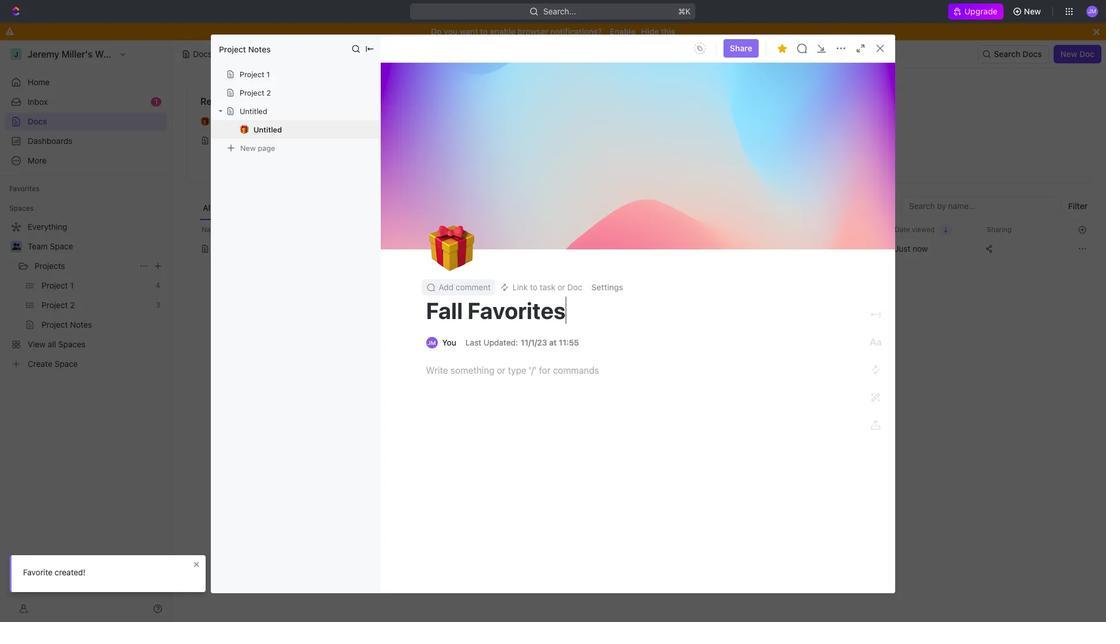Task type: locate. For each thing, give the bounding box(es) containing it.
new right the search docs
[[1061, 49, 1078, 59]]

untitled link for recent
[[196, 131, 473, 150]]

cell
[[186, 239, 199, 259]]

sidebar navigation
[[0, 40, 172, 623]]

date viewed
[[895, 225, 935, 234]]

created!
[[55, 568, 86, 578]]

1 untitled link from the left
[[196, 131, 473, 150]]

1 vertical spatial 1
[[155, 97, 158, 106]]

row up -
[[186, 220, 1093, 239]]

notes
[[248, 44, 271, 54], [551, 117, 573, 127]]

you
[[444, 27, 458, 36]]

1 horizontal spatial notes
[[551, 117, 573, 127]]

link
[[513, 283, 528, 292]]

1 • from the left
[[249, 117, 252, 127]]

• for recent
[[249, 117, 252, 127]]

0 vertical spatial jm
[[1089, 8, 1097, 15]]

1 horizontal spatial favorites
[[506, 96, 546, 107]]

2 untitled • from the left
[[828, 117, 863, 127]]

1 horizontal spatial date
[[895, 225, 911, 234]]

date for date viewed
[[895, 225, 911, 234]]

⌘k
[[679, 6, 692, 16]]

all button
[[200, 197, 216, 220]]

updated:
[[484, 338, 518, 348]]

reposition button
[[724, 227, 779, 245]]

all
[[203, 203, 213, 213]]

project notes link
[[501, 113, 778, 131]]

2 horizontal spatial new
[[1061, 49, 1078, 59]]

1 horizontal spatial 1
[[267, 70, 270, 79]]

0 horizontal spatial notes
[[248, 44, 271, 54]]

link to task or doc
[[513, 283, 583, 292]]

0 horizontal spatial untitled •
[[217, 117, 252, 127]]

1 horizontal spatial new
[[1025, 6, 1042, 16]]

🎁
[[201, 118, 210, 126], [811, 118, 821, 126], [240, 125, 249, 134], [429, 221, 475, 276]]

2 horizontal spatial 1
[[820, 244, 824, 254]]

tree
[[5, 218, 167, 374]]

1 horizontal spatial untitled link
[[807, 131, 1083, 150]]

docs inside 'sidebar' 'navigation'
[[28, 116, 47, 126]]

column header
[[186, 220, 199, 239]]

0 horizontal spatial projects
[[35, 261, 65, 271]]

0 horizontal spatial favorites
[[9, 184, 40, 193]]

tab list
[[200, 197, 476, 220]]

1 vertical spatial project notes
[[522, 117, 573, 127]]

0 vertical spatial 1
[[267, 70, 270, 79]]

•
[[249, 117, 252, 127], [859, 117, 863, 127]]

0 horizontal spatial 1
[[155, 97, 158, 106]]

untitled link
[[196, 131, 473, 150], [807, 131, 1083, 150]]

reposition
[[731, 231, 772, 240]]

1 vertical spatial new
[[1061, 49, 1078, 59]]

jm
[[1089, 8, 1097, 15], [428, 340, 436, 346]]

projects
[[566, 244, 596, 254], [35, 261, 65, 271]]

tab list containing all
[[200, 197, 476, 220]]

name
[[202, 225, 221, 234]]

• for created by me
[[859, 117, 863, 127]]

2 vertical spatial 1
[[820, 244, 824, 254]]

🎁 up new page on the top left of page
[[240, 125, 249, 134]]

🎁 up add
[[429, 221, 475, 276]]

0 horizontal spatial docs
[[28, 116, 47, 126]]

🎁 down recent
[[201, 118, 210, 126]]

last updated: 11/1/23 at 11:55
[[466, 338, 579, 348]]

1 vertical spatial notes
[[551, 117, 573, 127]]

updated
[[820, 225, 847, 234]]

0 horizontal spatial date
[[803, 225, 818, 234]]

untitled • down created by me
[[828, 117, 863, 127]]

2 • from the left
[[859, 117, 863, 127]]

tags
[[669, 225, 685, 234]]

tree containing team space
[[5, 218, 167, 374]]

1 vertical spatial to
[[530, 283, 538, 292]]

0 vertical spatial new
[[1025, 6, 1042, 16]]

date updated
[[803, 225, 847, 234]]

doc inside new doc button
[[1080, 49, 1095, 59]]

2 horizontal spatial docs
[[1023, 49, 1043, 59]]

1 horizontal spatial jm
[[1089, 8, 1097, 15]]

0 vertical spatial doc
[[1080, 49, 1095, 59]]

doc right or
[[568, 283, 583, 292]]

• up new page on the top left of page
[[249, 117, 252, 127]]

docs
[[193, 49, 212, 59], [1023, 49, 1043, 59], [28, 116, 47, 126]]

to right link
[[530, 283, 538, 292]]

2 untitled link from the left
[[807, 131, 1083, 150]]

0 horizontal spatial project notes
[[219, 44, 271, 54]]

new inside button
[[1025, 6, 1042, 16]]

1 horizontal spatial untitled •
[[828, 117, 863, 127]]

by
[[849, 96, 859, 107]]

projects down "team space"
[[35, 261, 65, 271]]

1 horizontal spatial doc
[[1080, 49, 1095, 59]]

change cover button
[[779, 227, 845, 245]]

search
[[995, 49, 1021, 59]]

1
[[267, 70, 270, 79], [155, 97, 158, 106], [820, 244, 824, 254]]

new for new doc
[[1061, 49, 1078, 59]]

1 row from the top
[[186, 220, 1093, 239]]

doc down 'jm' dropdown button
[[1080, 49, 1095, 59]]

0 horizontal spatial •
[[249, 117, 252, 127]]

to inside dropdown button
[[530, 283, 538, 292]]

doc
[[1080, 49, 1095, 59], [568, 283, 583, 292]]

untitled • down recent
[[217, 117, 252, 127]]

row down 'tags'
[[186, 238, 1093, 261]]

do
[[431, 27, 442, 36]]

projects down location
[[566, 244, 596, 254]]

0 horizontal spatial to
[[480, 27, 488, 36]]

untitled • for recent
[[217, 117, 252, 127]]

docs right "search"
[[1023, 49, 1043, 59]]

0 vertical spatial to
[[480, 27, 488, 36]]

0 horizontal spatial untitled link
[[196, 131, 473, 150]]

0 horizontal spatial doc
[[568, 283, 583, 292]]

project
[[219, 44, 246, 54], [240, 70, 265, 79], [240, 88, 265, 97], [522, 117, 549, 127]]

1 vertical spatial favorites
[[9, 184, 40, 193]]

new
[[1025, 6, 1042, 16], [1061, 49, 1078, 59], [240, 143, 256, 152]]

at
[[550, 338, 557, 348]]

2 date from the left
[[895, 225, 911, 234]]

untitled inside 🎁 untitled
[[254, 125, 282, 134]]

favorites button
[[5, 182, 44, 196]]

docs up recent
[[193, 49, 212, 59]]

1 horizontal spatial projects
[[566, 244, 596, 254]]

1 horizontal spatial docs
[[193, 49, 212, 59]]

1 untitled • from the left
[[217, 117, 252, 127]]

1 horizontal spatial •
[[859, 117, 863, 127]]

table
[[186, 220, 1093, 261]]

task
[[540, 283, 556, 292]]

new up the search docs
[[1025, 6, 1042, 16]]

now
[[913, 244, 929, 254]]

team space
[[28, 242, 73, 251]]

row containing name
[[186, 220, 1093, 239]]

new inside button
[[1061, 49, 1078, 59]]

2 vertical spatial new
[[240, 143, 256, 152]]

row
[[186, 220, 1093, 239], [186, 238, 1093, 261]]

favorites
[[506, 96, 546, 107], [9, 184, 40, 193]]

2
[[267, 88, 271, 97]]

project notes
[[219, 44, 271, 54], [522, 117, 573, 127]]

• down me
[[859, 117, 863, 127]]

created by me
[[811, 96, 875, 107]]

2 row from the top
[[186, 238, 1093, 261]]

1 date from the left
[[803, 225, 818, 234]]

archived
[[439, 203, 473, 213]]

team
[[28, 242, 48, 251]]

docs down inbox
[[28, 116, 47, 126]]

you
[[442, 338, 457, 348]]

date
[[803, 225, 818, 234], [895, 225, 911, 234]]

comment
[[456, 283, 491, 292]]

1 vertical spatial jm
[[428, 340, 436, 346]]

cover
[[817, 231, 839, 240]]

to right 'want' in the left top of the page
[[480, 27, 488, 36]]

1 horizontal spatial to
[[530, 283, 538, 292]]

browser
[[518, 27, 549, 36]]

just
[[895, 244, 911, 254]]

location
[[554, 225, 582, 234]]

0 horizontal spatial new
[[240, 143, 256, 152]]

to
[[480, 27, 488, 36], [530, 283, 538, 292]]

change
[[786, 231, 815, 240]]

1 vertical spatial doc
[[568, 283, 583, 292]]

jm up new doc
[[1089, 8, 1097, 15]]

or
[[558, 283, 566, 292]]

1 vertical spatial projects
[[35, 261, 65, 271]]

new down 🎁 'dropdown button'
[[240, 143, 256, 152]]

change cover
[[786, 231, 839, 240]]

new for new
[[1025, 6, 1042, 16]]

dashboards
[[28, 136, 72, 146]]

jm left you
[[428, 340, 436, 346]]



Task type: vqa. For each thing, say whether or not it's contained in the screenshot.
create
no



Task type: describe. For each thing, give the bounding box(es) containing it.
favorites inside button
[[9, 184, 40, 193]]

change cover button
[[779, 227, 845, 245]]

nov
[[803, 244, 818, 254]]

projects inside 'sidebar' 'navigation'
[[35, 261, 65, 271]]

🎁 inside 🎁 untitled
[[240, 125, 249, 134]]

dropdown menu image
[[691, 39, 710, 58]]

project 1
[[240, 70, 270, 79]]

🎁 untitled
[[240, 125, 282, 134]]

settings
[[592, 283, 624, 292]]

created
[[811, 96, 846, 107]]

sharing
[[988, 225, 1013, 234]]

me
[[861, 96, 875, 107]]

workspace
[[341, 203, 383, 213]]

11:55
[[559, 338, 579, 348]]

do you want to enable browser notifications? enable hide this
[[431, 27, 676, 36]]

last
[[466, 338, 482, 348]]

this
[[662, 27, 676, 36]]

docs link
[[5, 112, 167, 131]]

untitled • for created by me
[[828, 117, 863, 127]]

user group image
[[12, 243, 20, 250]]

workspace button
[[338, 197, 386, 220]]

enable
[[490, 27, 516, 36]]

🎁 button
[[240, 125, 254, 134]]

assigned
[[394, 203, 429, 213]]

0 vertical spatial project notes
[[219, 44, 271, 54]]

link to task or doc button
[[496, 280, 587, 296]]

Search by name... text field
[[910, 198, 1055, 215]]

team space link
[[28, 238, 165, 256]]

jm inside dropdown button
[[1089, 8, 1097, 15]]

row containing projects
[[186, 238, 1093, 261]]

enable
[[610, 27, 636, 36]]

0 vertical spatial favorites
[[506, 96, 546, 107]]

share
[[730, 43, 753, 53]]

viewed
[[913, 225, 935, 234]]

🎁 down the created
[[811, 118, 821, 126]]

upgrade link
[[949, 3, 1004, 20]]

archived button
[[436, 197, 476, 220]]

recent
[[201, 96, 231, 107]]

0 vertical spatial notes
[[248, 44, 271, 54]]

want
[[460, 27, 478, 36]]

0 vertical spatial projects
[[566, 244, 596, 254]]

search docs
[[995, 49, 1043, 59]]

notifications?
[[551, 27, 603, 36]]

page
[[258, 143, 275, 152]]

new doc button
[[1054, 45, 1102, 63]]

jm button
[[1084, 2, 1102, 21]]

space
[[50, 242, 73, 251]]

nov 1
[[803, 244, 824, 254]]

doc inside "link to task or doc" dropdown button
[[568, 283, 583, 292]]

hide
[[642, 27, 659, 36]]

new page
[[240, 143, 275, 152]]

home link
[[5, 73, 167, 92]]

table containing projects
[[186, 220, 1093, 261]]

spaces
[[9, 204, 34, 213]]

upgrade
[[965, 6, 998, 16]]

1 inside 'sidebar' 'navigation'
[[155, 97, 158, 106]]

search...
[[544, 6, 577, 16]]

11/1/23
[[521, 338, 548, 348]]

1 horizontal spatial project notes
[[522, 117, 573, 127]]

1 for project 1
[[267, 70, 270, 79]]

new button
[[1009, 2, 1049, 21]]

tree inside 'sidebar' 'navigation'
[[5, 218, 167, 374]]

untitled link for created by me
[[807, 131, 1083, 150]]

inbox
[[28, 97, 48, 107]]

date viewed button
[[888, 221, 953, 239]]

favorite
[[23, 568, 53, 578]]

title text field
[[426, 297, 841, 325]]

add comment
[[439, 283, 491, 292]]

favorite created!
[[23, 568, 86, 578]]

date for date updated
[[803, 225, 818, 234]]

search docs button
[[979, 45, 1050, 63]]

home
[[28, 77, 50, 87]]

new for new page
[[240, 143, 256, 152]]

0 horizontal spatial jm
[[428, 340, 436, 346]]

add
[[439, 283, 454, 292]]

new doc
[[1061, 49, 1095, 59]]

project 2
[[240, 88, 271, 97]]

just now
[[895, 244, 929, 254]]

assigned button
[[391, 197, 432, 220]]

dashboards link
[[5, 132, 167, 150]]

docs inside button
[[1023, 49, 1043, 59]]

1 for nov 1
[[820, 244, 824, 254]]

date updated button
[[796, 221, 854, 239]]

-
[[669, 244, 673, 254]]

projects link
[[35, 257, 135, 276]]



